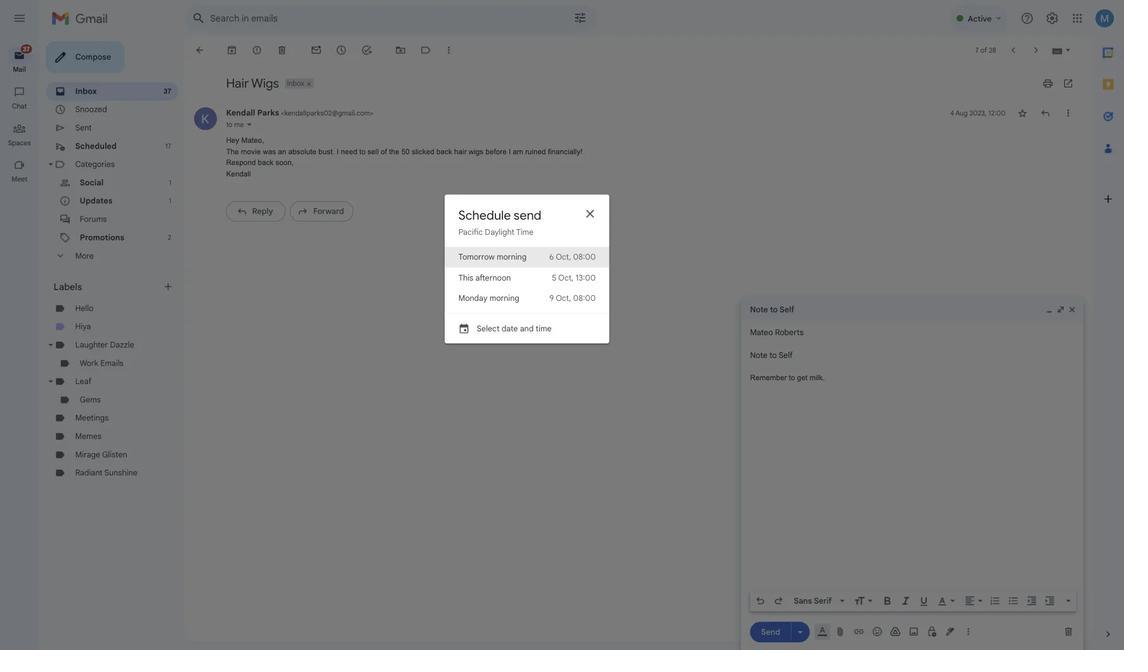 Task type: vqa. For each thing, say whether or not it's contained in the screenshot.
Last
no



Task type: describe. For each thing, give the bounding box(es) containing it.
0 horizontal spatial to
[[251, 133, 258, 143]]

promotions
[[89, 258, 138, 269]]

compose button
[[51, 46, 139, 81]]

work
[[89, 398, 109, 409]]

the
[[251, 164, 266, 173]]

kendallparks02@gmail.com
[[316, 121, 411, 130]]

compose
[[84, 58, 123, 69]]

13:00
[[640, 303, 662, 314]]

dazzle
[[122, 378, 149, 389]]

7
[[1084, 51, 1088, 61]]

categories link
[[84, 177, 128, 188]]

laughter
[[84, 378, 120, 389]]

oct, for 9
[[618, 326, 635, 337]]

4 aug 2023, 12:00
[[1056, 121, 1118, 130]]

1 horizontal spatial of
[[1090, 51, 1097, 61]]

to me
[[251, 133, 271, 143]]

wigs
[[279, 84, 310, 101]]

gems
[[89, 439, 112, 450]]

send
[[571, 230, 602, 248]]

newer image
[[1120, 49, 1125, 62]]

chat heading
[[0, 113, 43, 123]]

monday
[[510, 326, 542, 337]]

9
[[611, 326, 616, 337]]

spaces
[[9, 154, 34, 163]]

5 oct, 13:00
[[614, 303, 662, 314]]

pacific
[[510, 252, 537, 263]]

hello
[[84, 337, 104, 348]]

hair wigs
[[251, 84, 310, 101]]

tomorrow morning
[[510, 280, 585, 291]]

movie
[[268, 164, 290, 173]]

meetings link
[[84, 459, 121, 470]]

schedule
[[510, 230, 568, 248]]

4 aug 2023, 12:00 cell
[[1056, 119, 1118, 132]]

delete image
[[307, 49, 320, 62]]

an
[[309, 164, 318, 173]]

mateo,
[[268, 151, 294, 160]]

leaf
[[84, 418, 102, 429]]

kendall parks cell
[[251, 120, 415, 131]]

28
[[1099, 51, 1108, 61]]

wigs
[[521, 164, 538, 173]]

2
[[187, 259, 191, 269]]

0 horizontal spatial back
[[287, 176, 304, 185]]

main menu image
[[14, 13, 29, 28]]

sell
[[409, 164, 421, 173]]

chat
[[13, 113, 30, 122]]

kendall parks < kendallparks02@gmail.com
[[251, 120, 411, 131]]

bust.
[[354, 164, 372, 173]]

spaces heading
[[0, 154, 43, 164]]

social link
[[89, 197, 115, 208]]

hey mateo, the movie was an absolute bust. i need to sell of the 50 slicked back hair wigs before i am ruined financially! respond back soon,
[[251, 151, 648, 185]]

pacific daylight time
[[510, 252, 593, 263]]

Search in emails search field
[[206, 5, 663, 36]]

oct, for 5
[[621, 303, 638, 314]]

4 menu item from the top
[[494, 348, 678, 382]]

4
[[1056, 121, 1061, 130]]

08:00 for 9 oct, 08:00
[[637, 326, 662, 337]]

forums link
[[89, 238, 119, 249]]

menu containing tomorrow morning
[[494, 275, 678, 382]]

soon,
[[306, 176, 327, 185]]

time
[[574, 252, 593, 263]]

daylight
[[539, 252, 572, 263]]

1 for social
[[188, 198, 191, 208]]

6
[[611, 280, 616, 291]]

need
[[379, 164, 397, 173]]

hair
[[251, 84, 277, 101]]

snoozed link
[[84, 116, 119, 127]]

gems link
[[89, 439, 112, 450]]

hey
[[251, 151, 266, 160]]

scheduled
[[84, 157, 130, 168]]

5
[[614, 303, 619, 314]]

17
[[184, 158, 191, 167]]

to inside hey mateo, the movie was an absolute bust. i need to sell of the 50 slicked back hair wigs before i am ruined financially! respond back soon,
[[400, 164, 406, 173]]



Task type: locate. For each thing, give the bounding box(es) containing it.
7 of 28
[[1084, 51, 1108, 61]]

0 vertical spatial oct,
[[618, 280, 635, 291]]

oct, right 6
[[618, 280, 635, 291]]

kendall
[[251, 120, 284, 131]]

forums
[[89, 238, 119, 249]]

morning down afternoon
[[544, 326, 577, 337]]

updates link
[[89, 218, 125, 229]]

more button
[[51, 274, 198, 294]]

categories
[[84, 177, 128, 188]]

1 vertical spatial oct,
[[621, 303, 638, 314]]

menu item down 5
[[494, 320, 678, 343]]

hello link
[[84, 337, 104, 348]]

0 vertical spatial 1
[[188, 198, 191, 208]]

9 oct, 08:00
[[611, 326, 662, 337]]

to left me
[[251, 133, 258, 143]]

respond
[[251, 176, 284, 185]]

morning for monday morning
[[544, 326, 577, 337]]

back left 'hair'
[[485, 164, 503, 173]]

1
[[188, 198, 191, 208], [188, 218, 191, 228]]

morning
[[552, 280, 585, 291], [544, 326, 577, 337]]

0 vertical spatial back
[[485, 164, 503, 173]]

2 08:00 from the top
[[637, 326, 662, 337]]

search in emails image
[[209, 9, 232, 32]]

menu item
[[494, 275, 678, 297], [494, 297, 678, 320], [494, 320, 678, 343], [494, 348, 678, 382]]

afternoon
[[529, 303, 568, 314]]

updates
[[89, 218, 125, 229]]

mail navigation
[[0, 41, 44, 650]]

oct, right 5
[[621, 303, 638, 314]]

0 vertical spatial of
[[1090, 51, 1097, 61]]

0 horizontal spatial i
[[374, 164, 377, 173]]

0 vertical spatial to
[[251, 133, 258, 143]]

1 vertical spatial back
[[287, 176, 304, 185]]

laughter dazzle
[[84, 378, 149, 389]]

1 i from the left
[[374, 164, 377, 173]]

report spam image
[[279, 49, 292, 62]]

08:00 down 13:00 on the top right of the page
[[637, 326, 662, 337]]

monday morning
[[510, 326, 577, 337]]

1 vertical spatial of
[[423, 164, 430, 173]]

emails
[[112, 398, 137, 409]]

2023,
[[1078, 121, 1097, 130]]

work emails
[[89, 398, 137, 409]]

morning for tomorrow morning
[[552, 280, 585, 291]]

social
[[89, 197, 115, 208]]

1 vertical spatial 08:00
[[637, 326, 662, 337]]

1 1 from the top
[[188, 198, 191, 208]]

heading
[[0, 194, 43, 204]]

08:00 up 13:00 on the top right of the page
[[637, 280, 662, 291]]

menu item containing tomorrow morning
[[494, 275, 678, 297]]

ruined
[[584, 164, 607, 173]]

leaf link
[[84, 418, 102, 429]]

this
[[510, 303, 526, 314]]

laughter dazzle link
[[84, 378, 149, 389]]

meetings
[[84, 459, 121, 470]]

schedule send heading
[[510, 230, 602, 248]]

i left am
[[566, 164, 568, 173]]

add to tasks image
[[401, 49, 414, 62]]

me
[[260, 133, 271, 143]]

inbox
[[84, 96, 108, 107]]

schedule send
[[510, 230, 602, 248]]

0 horizontal spatial of
[[423, 164, 430, 173]]

3 menu item from the top
[[494, 320, 678, 343]]

1 down 17
[[188, 198, 191, 208]]

slicked
[[458, 164, 483, 173]]

2 1 from the top
[[188, 218, 191, 228]]

menu item up 9
[[494, 297, 678, 320]]

oct, for 6
[[618, 280, 635, 291]]

1 up 2
[[188, 218, 191, 228]]

work emails link
[[89, 398, 137, 409]]

menu item down 9
[[494, 348, 678, 382]]

menu item down the time
[[494, 275, 678, 297]]

morning up afternoon
[[552, 280, 585, 291]]

more
[[84, 279, 104, 290]]

1 for updates
[[188, 218, 191, 228]]

the
[[433, 164, 444, 173]]

oct, right 9
[[618, 326, 635, 337]]

back down the was
[[287, 176, 304, 185]]

of inside hey mateo, the movie was an absolute bust. i need to sell of the 50 slicked back hair wigs before i am ruined financially! respond back soon,
[[423, 164, 430, 173]]

6 oct, 08:00
[[611, 280, 662, 291]]

to left sell
[[400, 164, 406, 173]]

2 i from the left
[[566, 164, 568, 173]]

12:00
[[1099, 121, 1118, 130]]

08:00
[[637, 280, 662, 291], [637, 326, 662, 337]]

of left the
[[423, 164, 430, 173]]

of right 7
[[1090, 51, 1097, 61]]

was
[[292, 164, 307, 173]]

parks
[[286, 120, 310, 131]]

am
[[570, 164, 582, 173]]

snoozed
[[84, 116, 119, 127]]

1 horizontal spatial i
[[566, 164, 568, 173]]

2 menu item from the top
[[494, 297, 678, 320]]

1 vertical spatial 1
[[188, 218, 191, 228]]

mail
[[14, 72, 29, 82]]

menu item containing this afternoon
[[494, 297, 678, 320]]

financially!
[[609, 164, 648, 173]]

heading inside mail navigation
[[0, 194, 43, 204]]

inbox link
[[84, 96, 108, 107]]

labels heading
[[60, 312, 180, 325]]

50
[[446, 164, 456, 173]]

gmail image
[[57, 8, 126, 33]]

labels
[[60, 312, 91, 325]]

hair
[[505, 164, 519, 173]]

sent link
[[84, 137, 102, 147]]

promotions link
[[89, 258, 138, 269]]

1 horizontal spatial back
[[485, 164, 503, 173]]

tomorrow
[[510, 280, 550, 291]]

hiya link
[[84, 357, 101, 368]]

menu
[[494, 275, 678, 382]]

hiya
[[84, 357, 101, 368]]

mail heading
[[0, 72, 43, 83]]

aug
[[1062, 121, 1076, 130]]

mail, 37 unread messages image
[[20, 52, 36, 64]]

back to inbox image
[[216, 49, 229, 62]]

1 vertical spatial to
[[400, 164, 406, 173]]

scheduled link
[[84, 157, 130, 168]]

snooze image
[[373, 49, 386, 62]]

1 vertical spatial morning
[[544, 326, 577, 337]]

1 08:00 from the top
[[637, 280, 662, 291]]

2 vertical spatial oct,
[[618, 326, 635, 337]]

0 vertical spatial morning
[[552, 280, 585, 291]]

i right bust.
[[374, 164, 377, 173]]

1 horizontal spatial to
[[400, 164, 406, 173]]

schedule send dialog
[[494, 216, 678, 382]]

this afternoon
[[510, 303, 568, 314]]

i
[[374, 164, 377, 173], [566, 164, 568, 173]]

archive image
[[251, 49, 264, 62]]

absolute
[[321, 164, 352, 173]]

before
[[540, 164, 563, 173]]

back
[[485, 164, 503, 173], [287, 176, 304, 185]]

of
[[1090, 51, 1097, 61], [423, 164, 430, 173]]

08:00 for 6 oct, 08:00
[[637, 280, 662, 291]]

37
[[182, 97, 191, 106]]

0 vertical spatial 08:00
[[637, 280, 662, 291]]

to
[[251, 133, 258, 143], [400, 164, 406, 173]]

1 menu item from the top
[[494, 275, 678, 297]]

menu item containing monday morning
[[494, 320, 678, 343]]



